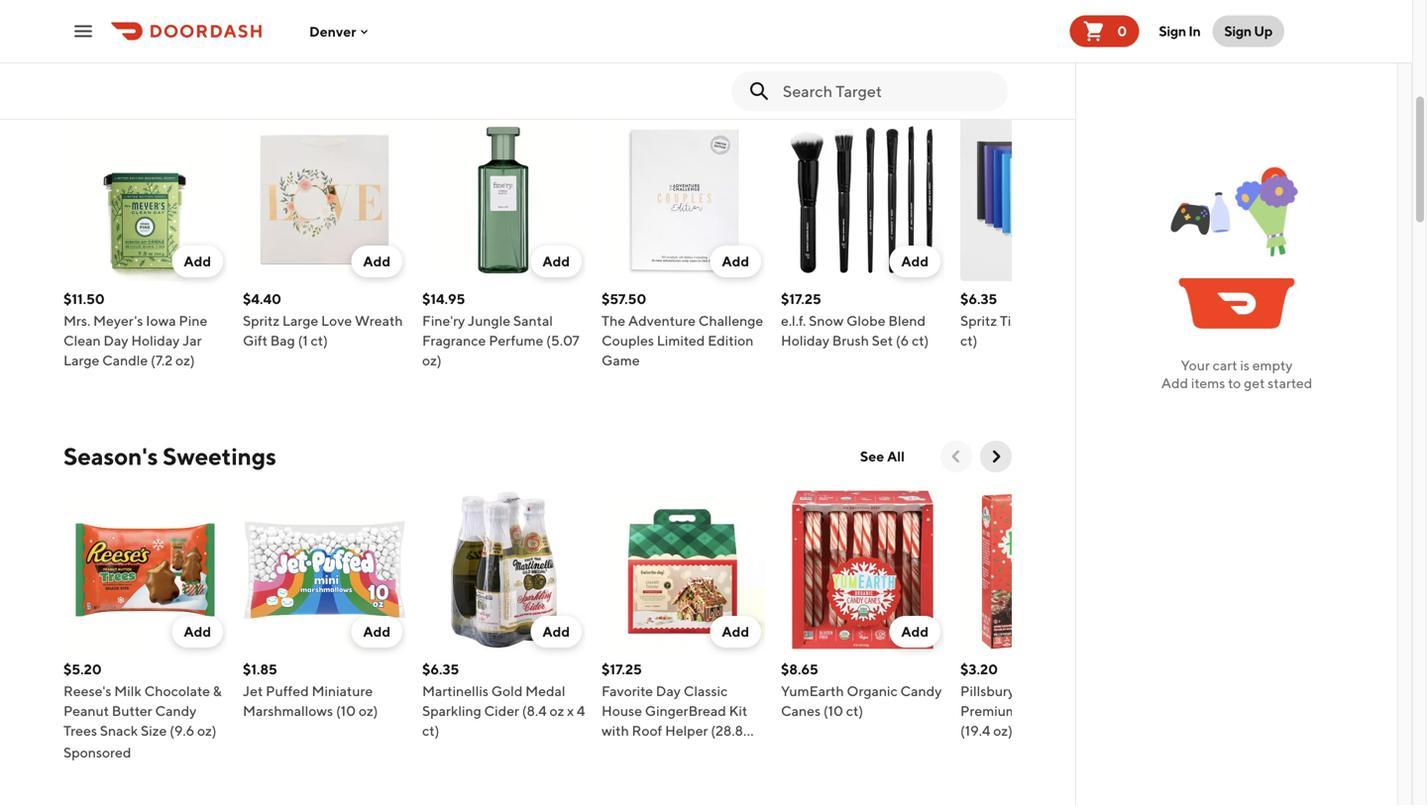 Task type: vqa. For each thing, say whether or not it's contained in the screenshot.
Fine'ry
yes



Task type: locate. For each thing, give the bounding box(es) containing it.
holiday
[[131, 332, 180, 349], [781, 332, 829, 349], [1071, 683, 1120, 700]]

0 vertical spatial next button of carousel image
[[986, 76, 1006, 96]]

perfume
[[489, 332, 543, 349]]

1 horizontal spatial large
[[282, 313, 318, 329]]

$57.50
[[602, 291, 646, 307]]

$6.35 inside $6.35 martinellis gold medal sparkling cider (8.4 oz x 4 ct)
[[422, 661, 459, 678]]

1 see from the top
[[860, 78, 884, 94]]

bag
[[270, 332, 295, 349]]

2 see all link from the top
[[848, 441, 917, 473]]

add up classic
[[722, 624, 749, 640]]

1 horizontal spatial candy
[[900, 683, 942, 700]]

0 horizontal spatial holiday
[[131, 332, 180, 349]]

add down "your"
[[1161, 375, 1188, 391]]

2 all from the top
[[887, 448, 905, 465]]

Search Target search field
[[783, 80, 992, 102]]

meyer's
[[93, 313, 143, 329]]

cider
[[484, 703, 519, 719]]

spritz left 'tissue'
[[960, 313, 997, 329]]

0 horizontal spatial candy
[[155, 703, 196, 719]]

1 vertical spatial candy
[[155, 703, 196, 719]]

1 horizontal spatial day
[[656, 683, 681, 700]]

oz) inside $5.20 reese's milk chocolate & peanut butter candy trees snack size (9.6 oz) sponsored
[[197, 723, 217, 739]]

favorite day classic house gingerbread kit with roof helper (28.8 oz) image
[[602, 489, 765, 652]]

up
[[1254, 23, 1272, 39]]

candy down chocolate at left bottom
[[155, 703, 196, 719]]

sign
[[1159, 23, 1186, 39], [1224, 23, 1251, 39]]

0 horizontal spatial (10
[[336, 703, 356, 719]]

0 vertical spatial see
[[860, 78, 884, 94]]

1 (10 from the left
[[336, 703, 356, 719]]

0 vertical spatial see all link
[[848, 70, 917, 102]]

1 see all from the top
[[860, 78, 905, 94]]

add for $6.35 martinellis gold medal sparkling cider (8.4 oz x 4 ct)
[[542, 624, 570, 640]]

add up "wreath"
[[363, 253, 390, 270]]

spritz for ct)
[[960, 313, 997, 329]]

2 see from the top
[[860, 448, 884, 465]]

day up gingerbread
[[656, 683, 681, 700]]

oz) down "premium" on the bottom of page
[[993, 723, 1013, 739]]

day down meyer's
[[103, 332, 128, 349]]

all for see all link corresponding to 2nd next button of carousel image from the bottom of the page
[[887, 78, 905, 94]]

0 horizontal spatial day
[[103, 332, 128, 349]]

miniature
[[312, 683, 373, 700]]

1 horizontal spatial holiday
[[781, 332, 829, 349]]

spritz inside $4.40 spritz large love wreath gift bag (1 ct)
[[243, 313, 280, 329]]

add up $8.65 yumearth organic candy canes (10 ct)
[[901, 624, 929, 640]]

blend
[[888, 313, 926, 329]]

candy right "organic"
[[900, 683, 942, 700]]

1 horizontal spatial (10
[[823, 703, 843, 719]]

0 vertical spatial day
[[103, 332, 128, 349]]

$6.35 for $6.35 martinellis gold medal sparkling cider (8.4 oz x 4 ct)
[[422, 661, 459, 678]]

spritz up gift
[[243, 313, 280, 329]]

holiday down e.l.f.
[[781, 332, 829, 349]]

$1.85
[[243, 661, 277, 678]]

$6.35 inside the $6.35 spritz tissue paper (50 ct)
[[960, 291, 997, 307]]

1 horizontal spatial sign
[[1224, 23, 1251, 39]]

1 vertical spatial day
[[656, 683, 681, 700]]

1 see all link from the top
[[848, 70, 917, 102]]

empty
[[1252, 357, 1293, 374]]

0 horizontal spatial sign
[[1159, 23, 1186, 39]]

large down clean
[[63, 352, 99, 369]]

candy
[[900, 683, 942, 700], [155, 703, 196, 719]]

holiday up 'mix'
[[1071, 683, 1120, 700]]

add up the miniature
[[363, 624, 390, 640]]

spritz for gift
[[243, 313, 280, 329]]

2 next button of carousel image from the top
[[986, 447, 1006, 467]]

cart
[[1213, 357, 1237, 374]]

oz) down the miniature
[[359, 703, 378, 719]]

$17.25 favorite day classic house gingerbread kit with roof helper (28.8 oz)
[[602, 661, 747, 759]]

$17.25 up e.l.f.
[[781, 291, 821, 307]]

$11.50 mrs. meyer's iowa pine clean day holiday jar large candle (7.2 oz)
[[63, 291, 207, 369]]

2 see all from the top
[[860, 448, 905, 465]]

$17.25 inside $17.25 favorite day classic house gingerbread kit with roof helper (28.8 oz)
[[602, 661, 642, 678]]

2 (10 from the left
[[823, 703, 843, 719]]

1 all from the top
[[887, 78, 905, 94]]

2 spritz from the left
[[960, 313, 997, 329]]

oz) right (9.6
[[197, 723, 217, 739]]

oz) down with
[[602, 743, 621, 759]]

0 vertical spatial see all
[[860, 78, 905, 94]]

1 vertical spatial see
[[860, 448, 884, 465]]

spritz
[[243, 313, 280, 329], [960, 313, 997, 329]]

0 vertical spatial candy
[[900, 683, 942, 700]]

add for $17.25 favorite day classic house gingerbread kit with roof helper (28.8 oz)
[[722, 624, 749, 640]]

add for $1.85 jet puffed miniature marshmallows (10 oz)
[[363, 624, 390, 640]]

1 vertical spatial $17.25
[[602, 661, 642, 678]]

holiday down iowa
[[131, 332, 180, 349]]

in
[[1188, 23, 1200, 39]]

0 horizontal spatial large
[[63, 352, 99, 369]]

$17.25 inside the $17.25 e.l.f. snow globe blend holiday brush set (6 ct)
[[781, 291, 821, 307]]

ct)
[[311, 332, 328, 349], [912, 332, 929, 349], [960, 332, 977, 349], [846, 703, 863, 719], [422, 723, 439, 739]]

(10 inside $8.65 yumearth organic candy canes (10 ct)
[[823, 703, 843, 719]]

paper
[[1042, 313, 1079, 329]]

day
[[103, 332, 128, 349], [656, 683, 681, 700]]

open menu image
[[71, 19, 95, 43]]

classic
[[684, 683, 728, 700]]

1 vertical spatial see all
[[860, 448, 905, 465]]

yumearth organic candy canes (10 ct) image
[[781, 489, 944, 652]]

sign up
[[1224, 23, 1272, 39]]

add for $57.50 the adventure challenge couples limited edition game
[[722, 253, 749, 270]]

$5.20 reese's milk chocolate & peanut butter candy trees snack size (9.6 oz) sponsored
[[63, 661, 222, 761]]

1 horizontal spatial $6.35
[[960, 291, 997, 307]]

limited
[[657, 332, 705, 349]]

add up pine on the left of page
[[184, 253, 211, 270]]

mix
[[1075, 703, 1099, 719]]

1 horizontal spatial spritz
[[960, 313, 997, 329]]

oz) down fragrance at the left top of page
[[422, 352, 442, 369]]

organic
[[847, 683, 898, 700]]

&
[[213, 683, 222, 700]]

sparkling
[[422, 703, 481, 719]]

add for $8.65 yumearth organic candy canes (10 ct)
[[901, 624, 929, 640]]

ct) inside the $17.25 e.l.f. snow globe blend holiday brush set (6 ct)
[[912, 332, 929, 349]]

0 vertical spatial all
[[887, 78, 905, 94]]

0 vertical spatial $17.25
[[781, 291, 821, 307]]

(10 down the miniature
[[336, 703, 356, 719]]

oz) inside '$3.20 pillsbury funfetti holiday premium brownie mix (19.4 oz)'
[[993, 723, 1013, 739]]

day inside the "$11.50 mrs. meyer's iowa pine clean day holiday jar large candle (7.2 oz)"
[[103, 332, 128, 349]]

the
[[602, 313, 625, 329]]

brush
[[832, 332, 869, 349]]

oz) inside $17.25 favorite day classic house gingerbread kit with roof helper (28.8 oz)
[[602, 743, 621, 759]]

get
[[1244, 375, 1265, 391]]

2 horizontal spatial holiday
[[1071, 683, 1120, 700]]

0 vertical spatial $6.35
[[960, 291, 997, 307]]

1 vertical spatial all
[[887, 448, 905, 465]]

next button of carousel image
[[986, 76, 1006, 96], [986, 447, 1006, 467]]

your cart is empty add items to get started
[[1161, 357, 1312, 391]]

funfetti
[[1018, 683, 1068, 700]]

1 sign from the left
[[1159, 23, 1186, 39]]

pillsbury
[[960, 683, 1015, 700]]

1 vertical spatial see all link
[[848, 441, 917, 473]]

gift
[[243, 332, 267, 349]]

0 horizontal spatial spritz
[[243, 313, 280, 329]]

jar
[[182, 332, 202, 349]]

$57.50 the adventure challenge couples limited edition game
[[602, 291, 763, 369]]

see all for 2nd next button of carousel image from the bottom of the page
[[860, 78, 905, 94]]

all for see all link associated with previous button of carousel image
[[887, 448, 905, 465]]

(28.8
[[711, 723, 743, 739]]

$1.85 jet puffed miniature marshmallows (10 oz)
[[243, 661, 378, 719]]

see all link for 2nd next button of carousel image from the bottom of the page
[[848, 70, 917, 102]]

mrs. meyer's iowa pine clean day holiday jar large candle (7.2 oz) image
[[63, 118, 227, 281]]

favorite
[[602, 683, 653, 700]]

(9.6
[[170, 723, 194, 739]]

$6.35 for $6.35 spritz tissue paper (50 ct)
[[960, 291, 997, 307]]

$14.95
[[422, 291, 465, 307]]

e.l.f. snow globe blend holiday brush set (6 ct) image
[[781, 118, 944, 281]]

snow
[[809, 313, 844, 329]]

add up blend
[[901, 253, 929, 270]]

1 horizontal spatial $17.25
[[781, 291, 821, 307]]

(8.4
[[522, 703, 547, 719]]

0
[[1117, 23, 1127, 39]]

see
[[860, 78, 884, 94], [860, 448, 884, 465]]

1 spritz from the left
[[243, 313, 280, 329]]

jet puffed miniature marshmallows (10 oz) image
[[243, 489, 406, 652]]

1 vertical spatial large
[[63, 352, 99, 369]]

(10
[[336, 703, 356, 719], [823, 703, 843, 719]]

$3.20
[[960, 661, 998, 678]]

chocolate
[[144, 683, 210, 700]]

sign left in
[[1159, 23, 1186, 39]]

$17.25 for favorite
[[602, 661, 642, 678]]

0 horizontal spatial $6.35
[[422, 661, 459, 678]]

kit
[[729, 703, 747, 719]]

1 vertical spatial $6.35
[[422, 661, 459, 678]]

add up santal
[[542, 253, 570, 270]]

2 sign from the left
[[1224, 23, 1251, 39]]

$4.40 spritz large love wreath gift bag (1 ct)
[[243, 291, 403, 349]]

see for see all link associated with previous button of carousel image
[[860, 448, 884, 465]]

denver button
[[309, 23, 372, 39]]

add up medal
[[542, 624, 570, 640]]

santal
[[513, 313, 553, 329]]

martinellis gold medal sparkling cider (8.4 oz x 4 ct) image
[[422, 489, 586, 652]]

sign left up
[[1224, 23, 1251, 39]]

large up (1
[[282, 313, 318, 329]]

(10 inside $1.85 jet puffed miniature marshmallows (10 oz)
[[336, 703, 356, 719]]

peanut
[[63, 703, 109, 719]]

0 vertical spatial large
[[282, 313, 318, 329]]

mrs.
[[63, 313, 90, 329]]

candy inside $8.65 yumearth organic candy canes (10 ct)
[[900, 683, 942, 700]]

oz) inside the "$11.50 mrs. meyer's iowa pine clean day holiday jar large candle (7.2 oz)"
[[175, 352, 195, 369]]

add up challenge
[[722, 253, 749, 270]]

canes
[[781, 703, 821, 719]]

0 horizontal spatial $17.25
[[602, 661, 642, 678]]

oz) down jar
[[175, 352, 195, 369]]

$17.25 up favorite
[[602, 661, 642, 678]]

adventure
[[628, 313, 696, 329]]

yumearth
[[781, 683, 844, 700]]

add for $14.95 fine'ry jungle santal fragrance perfume (5.07 oz)
[[542, 253, 570, 270]]

spritz inside the $6.35 spritz tissue paper (50 ct)
[[960, 313, 997, 329]]

1 vertical spatial next button of carousel image
[[986, 447, 1006, 467]]

previous button of carousel image
[[946, 447, 966, 467]]

add
[[184, 253, 211, 270], [363, 253, 390, 270], [542, 253, 570, 270], [722, 253, 749, 270], [901, 253, 929, 270], [1161, 375, 1188, 391], [184, 624, 211, 640], [363, 624, 390, 640], [542, 624, 570, 640], [722, 624, 749, 640], [901, 624, 929, 640]]

oz)
[[175, 352, 195, 369], [422, 352, 442, 369], [359, 703, 378, 719], [197, 723, 217, 739], [993, 723, 1013, 739], [602, 743, 621, 759]]

(10 down yumearth
[[823, 703, 843, 719]]

sign for sign in
[[1159, 23, 1186, 39]]

large
[[282, 313, 318, 329], [63, 352, 99, 369]]



Task type: describe. For each thing, give the bounding box(es) containing it.
oz) inside $14.95 fine'ry jungle santal fragrance perfume (5.07 oz)
[[422, 352, 442, 369]]

holiday inside the $17.25 e.l.f. snow globe blend holiday brush set (6 ct)
[[781, 332, 829, 349]]

challenge
[[698, 313, 763, 329]]

marshmallows
[[243, 703, 333, 719]]

large inside the "$11.50 mrs. meyer's iowa pine clean day holiday jar large candle (7.2 oz)"
[[63, 352, 99, 369]]

spritz large love wreath gift bag (1 ct) image
[[243, 118, 406, 281]]

milk
[[114, 683, 142, 700]]

e.l.f.
[[781, 313, 806, 329]]

set
[[872, 332, 893, 349]]

items
[[1191, 375, 1225, 391]]

helper
[[665, 723, 708, 739]]

puffed
[[266, 683, 309, 700]]

sign in link
[[1147, 11, 1212, 51]]

with
[[602, 723, 629, 739]]

started
[[1268, 375, 1312, 391]]

$8.65
[[781, 661, 818, 678]]

add for $17.25 e.l.f. snow globe blend holiday brush set (6 ct)
[[901, 253, 929, 270]]

brownie
[[1020, 703, 1073, 719]]

ct) inside $8.65 yumearth organic candy canes (10 ct)
[[846, 703, 863, 719]]

clean
[[63, 332, 101, 349]]

(1
[[298, 332, 308, 349]]

holiday inside the "$11.50 mrs. meyer's iowa pine clean day holiday jar large candle (7.2 oz)"
[[131, 332, 180, 349]]

(10 for marshmallows
[[336, 703, 356, 719]]

tissue
[[1000, 313, 1039, 329]]

reese's milk chocolate & peanut butter candy trees snack size (9.6 oz) image
[[63, 489, 227, 652]]

size
[[141, 723, 167, 739]]

snack
[[100, 723, 138, 739]]

iowa
[[146, 313, 176, 329]]

x
[[567, 703, 574, 719]]

candle
[[102, 352, 148, 369]]

to
[[1228, 375, 1241, 391]]

1 next button of carousel image from the top
[[986, 76, 1006, 96]]

sweetings
[[163, 442, 276, 471]]

ct) inside $4.40 spritz large love wreath gift bag (1 ct)
[[311, 332, 328, 349]]

4
[[577, 703, 585, 719]]

(5.07
[[546, 332, 579, 349]]

sign for sign up
[[1224, 23, 1251, 39]]

$14.95 fine'ry jungle santal fragrance perfume (5.07 oz)
[[422, 291, 579, 369]]

add for $11.50 mrs. meyer's iowa pine clean day holiday jar large candle (7.2 oz)
[[184, 253, 211, 270]]

see all link for previous button of carousel image
[[848, 441, 917, 473]]

(6
[[896, 332, 909, 349]]

butter
[[112, 703, 152, 719]]

(7.2
[[151, 352, 173, 369]]

$17.25 e.l.f. snow globe blend holiday brush set (6 ct)
[[781, 291, 929, 349]]

large inside $4.40 spritz large love wreath gift bag (1 ct)
[[282, 313, 318, 329]]

globe
[[846, 313, 886, 329]]

$3.20 pillsbury funfetti holiday premium brownie mix (19.4 oz)
[[960, 661, 1120, 739]]

reese's
[[63, 683, 111, 700]]

the adventure challenge couples limited edition game image
[[602, 118, 765, 281]]

fine'ry
[[422, 313, 465, 329]]

ct) inside the $6.35 spritz tissue paper (50 ct)
[[960, 332, 977, 349]]

candy inside $5.20 reese's milk chocolate & peanut butter candy trees snack size (9.6 oz) sponsored
[[155, 703, 196, 719]]

0 button
[[1070, 15, 1139, 47]]

$17.25 for e.l.f.
[[781, 291, 821, 307]]

denver
[[309, 23, 356, 39]]

medal
[[525, 683, 565, 700]]

see for see all link corresponding to 2nd next button of carousel image from the bottom of the page
[[860, 78, 884, 94]]

$6.35 spritz tissue paper (50 ct)
[[960, 291, 1105, 349]]

fine'ry jungle santal fragrance perfume (5.07 oz) image
[[422, 118, 586, 281]]

$11.50
[[63, 291, 105, 307]]

house
[[602, 703, 642, 719]]

add up chocolate at left bottom
[[184, 624, 211, 640]]

love
[[321, 313, 352, 329]]

day inside $17.25 favorite day classic house gingerbread kit with roof helper (28.8 oz)
[[656, 683, 681, 700]]

pine
[[179, 313, 207, 329]]

edition
[[708, 332, 754, 349]]

see all for previous button of carousel image
[[860, 448, 905, 465]]

(50
[[1082, 313, 1105, 329]]

premium
[[960, 703, 1018, 719]]

ct) inside $6.35 martinellis gold medal sparkling cider (8.4 oz x 4 ct)
[[422, 723, 439, 739]]

game
[[602, 352, 640, 369]]

season's sweetings
[[63, 442, 276, 471]]

(19.4
[[960, 723, 990, 739]]

trees
[[63, 723, 97, 739]]

sponsored
[[63, 745, 131, 761]]

roof
[[632, 723, 662, 739]]

add inside "your cart is empty add items to get started"
[[1161, 375, 1188, 391]]

fragrance
[[422, 332, 486, 349]]

add for $4.40 spritz large love wreath gift bag (1 ct)
[[363, 253, 390, 270]]

your
[[1181, 357, 1210, 374]]

sign up link
[[1212, 15, 1284, 47]]

sign in
[[1159, 23, 1200, 39]]

gold
[[491, 683, 523, 700]]

holiday inside '$3.20 pillsbury funfetti holiday premium brownie mix (19.4 oz)'
[[1071, 683, 1120, 700]]

gingerbread
[[645, 703, 726, 719]]

(10 for canes
[[823, 703, 843, 719]]

jet
[[243, 683, 263, 700]]

season's sweetings link
[[63, 441, 276, 473]]

jungle
[[468, 313, 510, 329]]

$8.65 yumearth organic candy canes (10 ct)
[[781, 661, 942, 719]]

martinellis
[[422, 683, 488, 700]]

oz) inside $1.85 jet puffed miniature marshmallows (10 oz)
[[359, 703, 378, 719]]

$6.35 martinellis gold medal sparkling cider (8.4 oz x 4 ct)
[[422, 661, 585, 739]]

$5.20
[[63, 661, 102, 678]]

season's
[[63, 442, 158, 471]]



